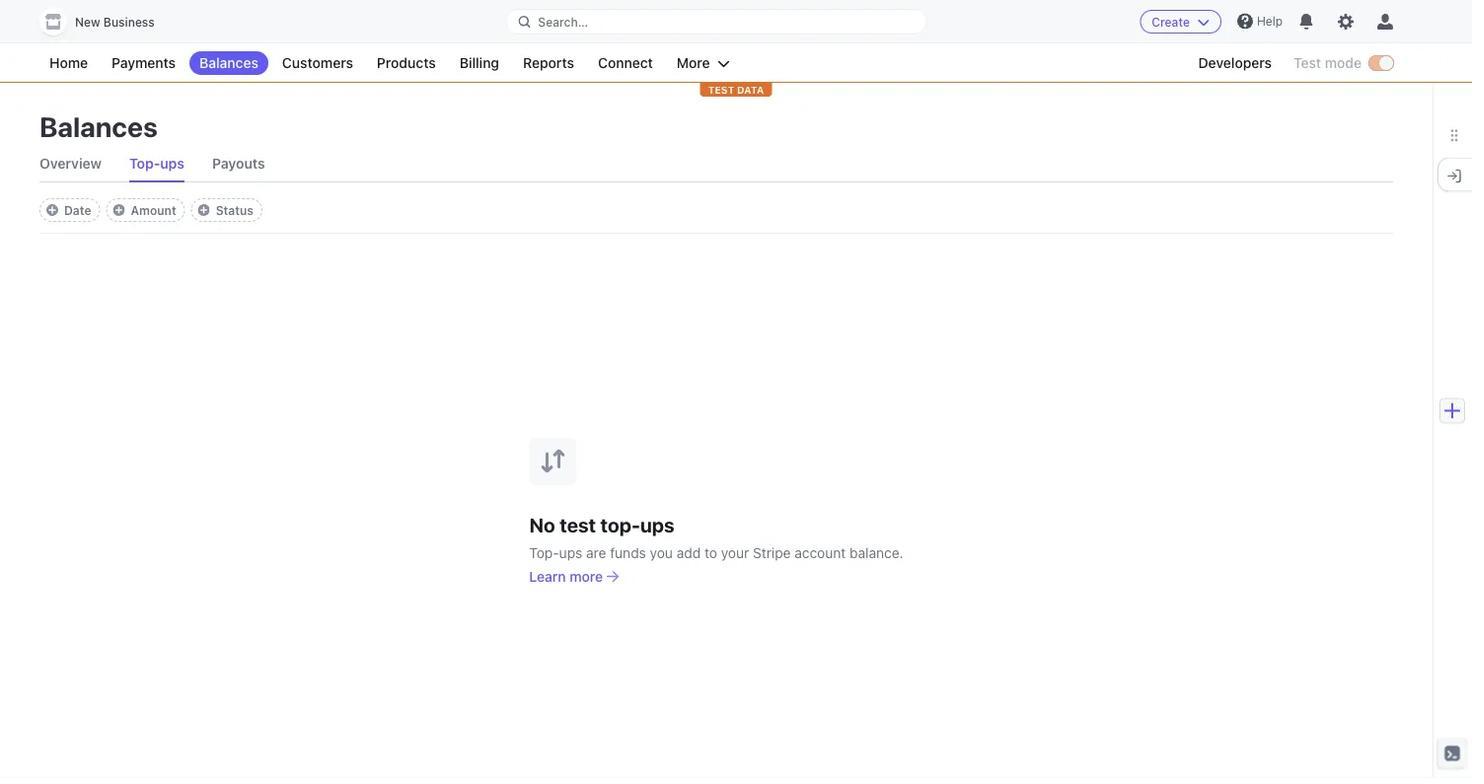 Task type: vqa. For each thing, say whether or not it's contained in the screenshot.
Overview link
yes



Task type: locate. For each thing, give the bounding box(es) containing it.
toolbar
[[39, 198, 262, 222]]

reports
[[523, 55, 574, 71]]

top- inside tab list
[[129, 155, 160, 172]]

ups
[[160, 155, 185, 172], [641, 514, 675, 537], [559, 545, 583, 561]]

0 vertical spatial top-
[[129, 155, 160, 172]]

you
[[650, 545, 673, 561]]

ups inside tab list
[[160, 155, 185, 172]]

learn more
[[529, 569, 603, 585]]

balances right the payments
[[199, 55, 259, 71]]

to
[[705, 545, 718, 561]]

test mode
[[1294, 55, 1362, 71]]

0 vertical spatial ups
[[160, 155, 185, 172]]

developers link
[[1189, 51, 1282, 75]]

new business
[[75, 15, 155, 29]]

2 horizontal spatial ups
[[641, 514, 675, 537]]

no
[[529, 514, 555, 537]]

payouts
[[212, 155, 265, 172]]

2 vertical spatial ups
[[559, 545, 583, 561]]

customers
[[282, 55, 353, 71]]

help button
[[1230, 5, 1291, 37]]

overview link
[[39, 146, 102, 182]]

learn more link
[[529, 567, 619, 587]]

overview
[[39, 155, 102, 172]]

Search… search field
[[507, 9, 927, 34]]

status
[[216, 203, 254, 217]]

0 horizontal spatial ups
[[160, 155, 185, 172]]

ups up "you"
[[641, 514, 675, 537]]

balances
[[199, 55, 259, 71], [39, 110, 158, 143]]

1 horizontal spatial top-
[[529, 545, 559, 561]]

toolbar containing date
[[39, 198, 262, 222]]

0 horizontal spatial top-
[[129, 155, 160, 172]]

ups up learn more
[[559, 545, 583, 561]]

top-
[[601, 514, 641, 537]]

0 horizontal spatial balances
[[39, 110, 158, 143]]

no test top-ups
[[529, 514, 675, 537]]

1 horizontal spatial balances
[[199, 55, 259, 71]]

more
[[570, 569, 603, 585]]

payouts link
[[212, 146, 265, 182]]

top- up the amount at the left top of the page
[[129, 155, 160, 172]]

0 vertical spatial balances
[[199, 55, 259, 71]]

create
[[1152, 15, 1190, 29]]

more
[[677, 55, 710, 71]]

business
[[103, 15, 155, 29]]

payments
[[112, 55, 176, 71]]

billing link
[[450, 51, 509, 75]]

connect link
[[588, 51, 663, 75]]

more button
[[667, 51, 740, 75]]

funds
[[610, 545, 646, 561]]

home link
[[39, 51, 98, 75]]

top- up learn
[[529, 545, 559, 561]]

tab list
[[39, 146, 1394, 183]]

ups up the amount at the left top of the page
[[160, 155, 185, 172]]

Search… text field
[[507, 9, 927, 34]]

1 vertical spatial top-
[[529, 545, 559, 561]]

balances up overview
[[39, 110, 158, 143]]

payments link
[[102, 51, 186, 75]]

top-
[[129, 155, 160, 172], [529, 545, 559, 561]]

add
[[677, 545, 701, 561]]

help
[[1257, 14, 1283, 28]]

1 vertical spatial balances
[[39, 110, 158, 143]]

1 horizontal spatial ups
[[559, 545, 583, 561]]

your
[[721, 545, 749, 561]]



Task type: describe. For each thing, give the bounding box(es) containing it.
reports link
[[513, 51, 584, 75]]

balances link
[[190, 51, 268, 75]]

test
[[560, 514, 596, 537]]

stripe
[[753, 545, 791, 561]]

amount
[[131, 203, 176, 217]]

1 vertical spatial ups
[[641, 514, 675, 537]]

products
[[377, 55, 436, 71]]

new
[[75, 15, 100, 29]]

products link
[[367, 51, 446, 75]]

test
[[708, 84, 735, 95]]

home
[[49, 55, 88, 71]]

are
[[586, 545, 607, 561]]

data
[[737, 84, 764, 95]]

top- for top-ups are funds you add to your stripe account balance.
[[529, 545, 559, 561]]

top-ups are funds you add to your stripe account balance.
[[529, 545, 904, 561]]

add date image
[[46, 204, 58, 216]]

top-ups link
[[129, 146, 185, 182]]

connect
[[598, 55, 653, 71]]

test
[[1294, 55, 1322, 71]]

mode
[[1325, 55, 1362, 71]]

date
[[64, 203, 91, 217]]

add amount image
[[113, 204, 125, 216]]

balance.
[[850, 545, 904, 561]]

customers link
[[272, 51, 363, 75]]

new business button
[[39, 8, 174, 36]]

ups for top-ups
[[160, 155, 185, 172]]

learn
[[529, 569, 566, 585]]

top- for top-ups
[[129, 155, 160, 172]]

test data
[[708, 84, 764, 95]]

developers
[[1199, 55, 1272, 71]]

account
[[795, 545, 846, 561]]

ups for top-ups are funds you add to your stripe account balance.
[[559, 545, 583, 561]]

create button
[[1140, 10, 1222, 34]]

search…
[[538, 15, 588, 29]]

top-ups
[[129, 155, 185, 172]]

tab list containing overview
[[39, 146, 1394, 183]]

billing
[[460, 55, 499, 71]]

add status image
[[198, 204, 210, 216]]



